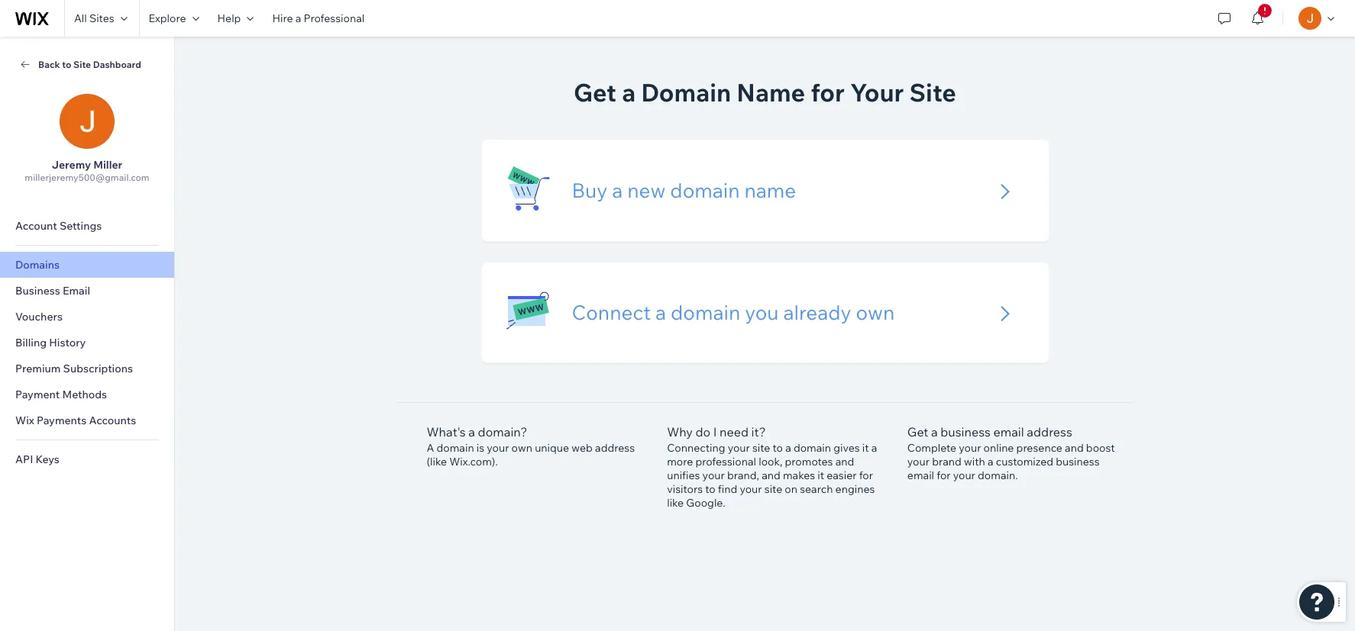 Task type: describe. For each thing, give the bounding box(es) containing it.
sites
[[89, 11, 114, 25]]

accounts
[[89, 414, 136, 428]]

payment methods
[[15, 388, 107, 402]]

vouchers link
[[0, 304, 174, 330]]

billing history
[[15, 336, 86, 350]]

hire a professional
[[272, 11, 365, 25]]

sidebar element
[[0, 37, 175, 632]]

a
[[295, 11, 301, 25]]

premium subscriptions link
[[0, 356, 174, 382]]

api keys link
[[0, 447, 174, 473]]

settings
[[60, 219, 102, 233]]

billing
[[15, 336, 47, 350]]

methods
[[62, 388, 107, 402]]

explore
[[149, 11, 186, 25]]

account
[[15, 219, 57, 233]]

wix payments accounts
[[15, 414, 136, 428]]

help
[[217, 11, 241, 25]]

api keys
[[15, 453, 59, 467]]

site
[[73, 58, 91, 70]]

premium
[[15, 362, 61, 376]]

email
[[63, 284, 90, 298]]

wix payments accounts link
[[0, 408, 174, 434]]

wix
[[15, 414, 34, 428]]

professional
[[304, 11, 365, 25]]

miller
[[93, 158, 122, 172]]

back to site dashboard link
[[18, 57, 156, 71]]

all sites
[[74, 11, 114, 25]]

billing history link
[[0, 330, 174, 356]]

business
[[15, 284, 60, 298]]



Task type: vqa. For each thing, say whether or not it's contained in the screenshot.
field
no



Task type: locate. For each thing, give the bounding box(es) containing it.
payment
[[15, 388, 60, 402]]

dashboard
[[93, 58, 141, 70]]

all
[[74, 11, 87, 25]]

account settings link
[[0, 213, 174, 239]]

domains link
[[0, 252, 174, 278]]

hire a professional link
[[263, 0, 374, 37]]

keys
[[36, 453, 59, 467]]

payment methods link
[[0, 382, 174, 408]]

api
[[15, 453, 33, 467]]

jeremy
[[52, 158, 91, 172]]

back
[[38, 58, 60, 70]]

millerjeremy500@gmail.com
[[25, 172, 149, 183]]

back to site dashboard
[[38, 58, 141, 70]]

hire
[[272, 11, 293, 25]]

business email
[[15, 284, 90, 298]]

premium subscriptions
[[15, 362, 133, 376]]

account settings
[[15, 219, 102, 233]]

domains
[[15, 258, 60, 272]]

vouchers
[[15, 310, 63, 324]]

subscriptions
[[63, 362, 133, 376]]

history
[[49, 336, 86, 350]]

business email link
[[0, 278, 174, 304]]

payments
[[37, 414, 87, 428]]

jeremy miller millerjeremy500@gmail.com
[[25, 158, 149, 183]]

to
[[62, 58, 71, 70]]

help button
[[208, 0, 263, 37]]



